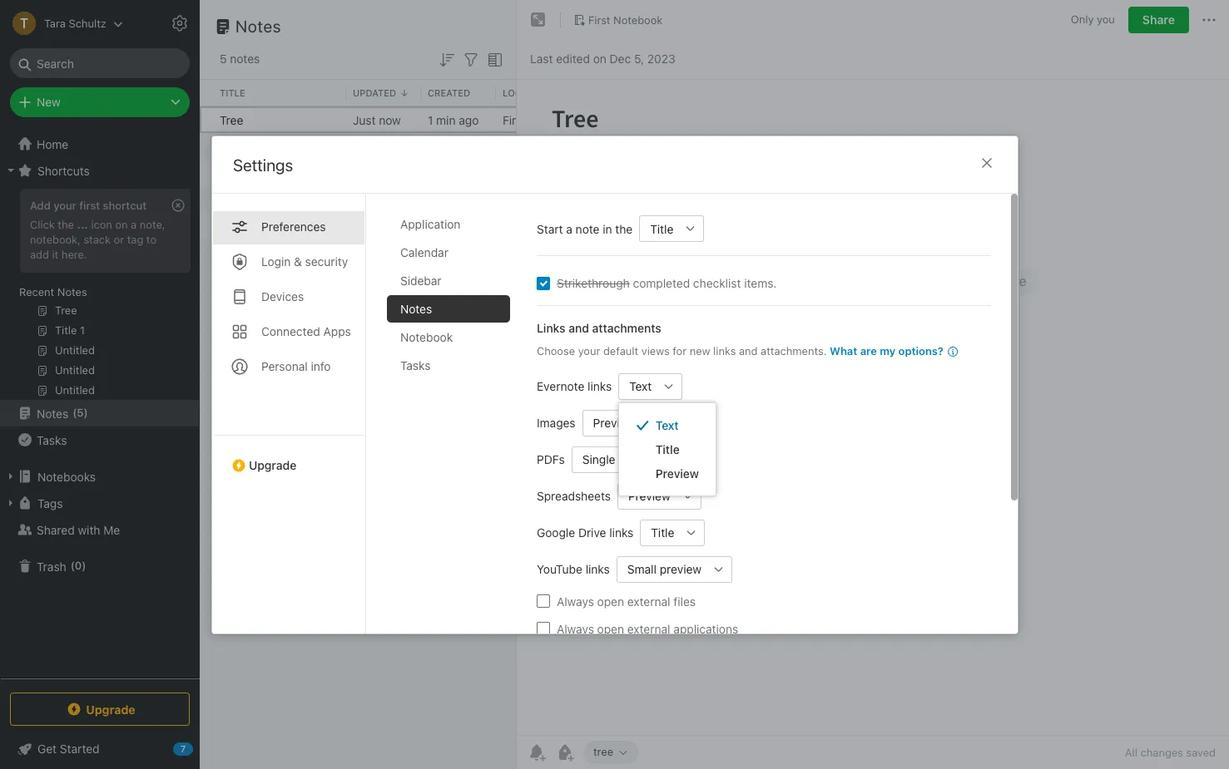 Task type: vqa. For each thing, say whether or not it's contained in the screenshot.


Task type: describe. For each thing, give the bounding box(es) containing it.
open for always open external files
[[597, 594, 624, 608]]

page
[[618, 452, 645, 466]]

first notebook for nov 27
[[503, 139, 582, 154]]

title button for google drive links
[[640, 519, 678, 546]]

default
[[603, 344, 638, 357]]

in
[[602, 221, 612, 236]]

tasks inside tasks button
[[37, 433, 67, 447]]

drive
[[578, 526, 606, 540]]

expand notebooks image
[[4, 470, 17, 484]]

) for trash
[[82, 559, 86, 573]]

connected apps
[[261, 324, 351, 338]]

1 horizontal spatial 1
[[428, 113, 433, 127]]

dropdown list menu
[[619, 414, 716, 486]]

completed
[[633, 276, 690, 290]]

only
[[1071, 13, 1094, 26]]

dec
[[610, 51, 631, 65]]

1 14 from the left
[[377, 193, 390, 207]]

edited
[[556, 51, 590, 65]]

google drive links
[[536, 526, 633, 540]]

home
[[37, 137, 68, 151]]

2023
[[647, 51, 676, 65]]

first for 1 min ago
[[503, 113, 526, 127]]

title button for start a note in the
[[639, 215, 677, 242]]

row group containing title
[[200, 80, 879, 107]]

0 horizontal spatial upgrade button
[[10, 693, 190, 727]]

share button
[[1128, 7, 1189, 33]]

me
[[103, 523, 120, 537]]

1 horizontal spatial the
[[615, 221, 632, 236]]

5 inside note list "element"
[[220, 52, 227, 66]]

my
[[879, 344, 895, 357]]

shortcuts button
[[0, 157, 199, 184]]

min
[[436, 113, 456, 127]]

add
[[30, 199, 51, 212]]

notebooks
[[37, 470, 96, 484]]

notebook for 1 min ago
[[529, 113, 582, 127]]

first for nov 14
[[503, 193, 526, 207]]

Always open external applications checkbox
[[536, 622, 550, 635]]

notes inside note list "element"
[[236, 17, 281, 36]]

...
[[77, 218, 88, 231]]

Choose default view option for PDFs field
[[571, 446, 676, 473]]

the inside group
[[58, 218, 74, 231]]

nov 28
[[353, 139, 391, 154]]

tree
[[220, 113, 243, 127]]

connected
[[261, 324, 320, 338]]

notes tab
[[387, 295, 510, 322]]

spreadsheets
[[536, 489, 610, 503]]

just now
[[353, 113, 401, 127]]

title link
[[619, 438, 716, 462]]

tag
[[127, 233, 143, 246]]

notebook,
[[30, 233, 81, 246]]

calendar
[[400, 245, 448, 259]]

application
[[400, 217, 460, 231]]

shortcuts
[[37, 164, 90, 178]]

login & security
[[261, 254, 348, 268]]

preview for 'preview' button to the top
[[593, 416, 635, 430]]

Note Editor text field
[[517, 80, 1229, 736]]

0
[[75, 559, 82, 573]]

close image
[[977, 153, 997, 173]]

row group inside note list "element"
[[200, 107, 796, 240]]

choose your default views for new links and attachments.
[[536, 344, 826, 357]]

external for files
[[627, 594, 670, 608]]

single
[[582, 452, 615, 466]]

small
[[627, 562, 656, 576]]

Choose default view option for Spreadsheets field
[[617, 483, 701, 509]]

Start a new note in the body or title. field
[[639, 215, 704, 242]]

application tab
[[387, 210, 510, 238]]

1 13 from the left
[[377, 219, 390, 233]]

shared with me
[[37, 523, 120, 537]]

Choose default view option for Google Drive links field
[[640, 519, 705, 546]]

icon on a note, notebook, stack or tag to add it here.
[[30, 218, 165, 261]]

links right new
[[713, 344, 736, 357]]

) for notes
[[84, 406, 88, 420]]

sidebar tab
[[387, 267, 510, 294]]

items.
[[744, 276, 776, 290]]

preview
[[659, 562, 701, 576]]

first notebook for nov 14
[[503, 193, 582, 207]]

icon
[[91, 218, 112, 231]]

nov left the application
[[353, 219, 374, 233]]

preview inside 'link'
[[656, 467, 699, 481]]

5,
[[634, 51, 644, 65]]

personal
[[261, 359, 307, 373]]

Choose default view option for Evernote links field
[[618, 373, 682, 399]]

all
[[1125, 746, 1138, 760]]

untitled button
[[200, 160, 796, 186]]

0 vertical spatial preview button
[[582, 409, 639, 436]]

google
[[536, 526, 575, 540]]

title down tree
[[220, 139, 243, 154]]

evernote
[[536, 379, 584, 393]]

security
[[305, 254, 348, 268]]

views
[[641, 344, 669, 357]]

tab list for start a note in the
[[387, 210, 523, 634]]

links right drive
[[609, 526, 633, 540]]

just
[[353, 113, 376, 127]]

nov left "28" at left top
[[353, 139, 374, 154]]

tasks inside tasks tab
[[400, 358, 430, 372]]

first notebook for nov 13
[[503, 219, 582, 233]]

notebook for nov 27
[[529, 139, 582, 154]]

ago
[[459, 113, 479, 127]]

&
[[293, 254, 302, 268]]

images
[[536, 416, 575, 430]]

attachments
[[592, 321, 661, 335]]

nov left 27 on the top
[[428, 139, 449, 154]]

files
[[673, 594, 695, 608]]

your for first
[[53, 199, 76, 212]]

personal info
[[261, 359, 330, 373]]

shared
[[37, 523, 75, 537]]

updated
[[353, 87, 396, 98]]

pdfs
[[536, 452, 564, 466]]

last
[[530, 51, 553, 65]]

strikethrough
[[556, 276, 629, 290]]

on inside icon on a note, notebook, stack or tag to add it here.
[[115, 218, 128, 231]]

preferences
[[261, 219, 325, 233]]

28
[[377, 139, 391, 154]]

all changes saved
[[1125, 746, 1216, 760]]

settings image
[[170, 13, 190, 33]]

it
[[52, 248, 58, 261]]

calendar tab
[[387, 238, 510, 266]]

note window element
[[517, 0, 1229, 770]]

5 inside the notes ( 5 )
[[77, 406, 84, 420]]

5 notes
[[220, 52, 260, 66]]

are
[[860, 344, 877, 357]]

1 min ago
[[428, 113, 479, 127]]

notes ( 5 )
[[37, 406, 88, 421]]

on inside the note window 'element'
[[593, 51, 607, 65]]

preview for 'preview' button to the bottom
[[628, 489, 670, 503]]

first
[[79, 199, 100, 212]]

options?
[[898, 344, 943, 357]]

title inside field
[[650, 221, 673, 236]]

note
[[575, 221, 599, 236]]

Search text field
[[22, 48, 178, 78]]



Task type: locate. For each thing, give the bounding box(es) containing it.
text link
[[619, 414, 716, 438]]

links
[[536, 321, 565, 335]]

title button right in at the top of page
[[639, 215, 677, 242]]

untitled for nov 14
[[220, 193, 262, 207]]

notes down sidebar
[[400, 302, 432, 316]]

( inside "trash ( 0 )"
[[71, 559, 75, 573]]

1 horizontal spatial 13
[[452, 219, 465, 233]]

1 vertical spatial upgrade button
[[10, 693, 190, 727]]

group inside tree
[[0, 184, 199, 407]]

nov 13
[[353, 219, 390, 233], [428, 219, 465, 233]]

title up preview 'link'
[[656, 443, 680, 457]]

small preview button
[[616, 556, 705, 583]]

0 vertical spatial untitled
[[220, 166, 262, 180]]

0 vertical spatial tasks
[[400, 358, 430, 372]]

) inside "trash ( 0 )"
[[82, 559, 86, 573]]

first notebook up select38548 checkbox
[[503, 219, 582, 233]]

0 vertical spatial (
[[73, 406, 77, 420]]

first notebook for 1 min ago
[[503, 113, 582, 127]]

and left attachments.
[[739, 344, 757, 357]]

external
[[627, 594, 670, 608], [627, 622, 670, 636]]

notes
[[230, 52, 260, 66]]

1 vertical spatial upgrade
[[86, 703, 135, 717]]

settings up 5 notes
[[210, 16, 253, 29]]

first notebook
[[588, 13, 663, 26], [503, 113, 582, 127], [503, 139, 582, 154], [503, 193, 582, 207], [503, 219, 582, 233]]

1 horizontal spatial upgrade button
[[212, 435, 365, 479]]

on up or in the left of the page
[[115, 218, 128, 231]]

sidebar
[[400, 273, 441, 288]]

0 horizontal spatial 14
[[377, 193, 390, 207]]

tree containing home
[[0, 131, 200, 678]]

note list element
[[200, 0, 879, 770]]

1 vertical spatial always
[[556, 622, 594, 636]]

first notebook inside button
[[588, 13, 663, 26]]

settings inside tooltip
[[210, 16, 253, 29]]

0 horizontal spatial the
[[58, 218, 74, 231]]

) inside the notes ( 5 )
[[84, 406, 88, 420]]

trash ( 0 )
[[37, 559, 86, 574]]

1 always from the top
[[556, 594, 594, 608]]

2 nov 14 from the left
[[428, 193, 465, 207]]

1 open from the top
[[597, 594, 624, 608]]

open down always open external files
[[597, 622, 624, 636]]

or
[[114, 233, 124, 246]]

location
[[503, 87, 550, 98]]

notebooks link
[[0, 464, 199, 490]]

1 vertical spatial on
[[115, 218, 128, 231]]

notes right recent
[[57, 285, 87, 299]]

first left start
[[503, 219, 526, 233]]

start a note in the
[[536, 221, 632, 236]]

preview down preview 'link'
[[628, 489, 670, 503]]

0 horizontal spatial 5
[[77, 406, 84, 420]]

tree
[[0, 131, 200, 678]]

title up tree
[[220, 87, 245, 98]]

preview button up single page button
[[582, 409, 639, 436]]

title
[[220, 87, 245, 98], [220, 139, 243, 154], [650, 221, 673, 236], [656, 443, 680, 457], [651, 526, 674, 540]]

0 horizontal spatial your
[[53, 199, 76, 212]]

5 up tasks button
[[77, 406, 84, 420]]

nov 27
[[428, 139, 466, 154]]

the
[[58, 218, 74, 231], [615, 221, 632, 236]]

1 horizontal spatial upgrade
[[248, 458, 296, 472]]

and
[[568, 321, 589, 335], [739, 344, 757, 357]]

tab list containing preferences
[[212, 193, 366, 634]]

single page
[[582, 452, 645, 466]]

1 horizontal spatial nov 14
[[428, 193, 465, 207]]

2 14 from the left
[[452, 193, 465, 207]]

Choose default view option for YouTube links field
[[616, 556, 732, 583]]

notebook tab
[[387, 323, 510, 351]]

1 vertical spatial )
[[82, 559, 86, 573]]

nov
[[353, 139, 374, 154], [428, 139, 449, 154], [353, 193, 374, 207], [428, 193, 449, 207], [353, 219, 374, 233], [428, 219, 449, 233]]

settings down title 1
[[233, 155, 293, 174]]

1 vertical spatial open
[[597, 622, 624, 636]]

your
[[53, 199, 76, 212], [578, 344, 600, 357]]

nov up the application
[[428, 193, 449, 207]]

14 down "28" at left top
[[377, 193, 390, 207]]

0 vertical spatial on
[[593, 51, 607, 65]]

13
[[377, 219, 390, 233], [452, 219, 465, 233]]

0 horizontal spatial nov 13
[[353, 219, 390, 233]]

recent
[[19, 285, 54, 299]]

checklist
[[693, 276, 741, 290]]

always right always open external files checkbox
[[556, 594, 594, 608]]

0 vertical spatial )
[[84, 406, 88, 420]]

5
[[220, 52, 227, 66], [77, 406, 84, 420]]

first down location
[[503, 113, 526, 127]]

0 vertical spatial preview
[[593, 416, 635, 430]]

tasks down the notes ( 5 )
[[37, 433, 67, 447]]

text up the title link
[[656, 419, 679, 433]]

preview inside choose default view option for spreadsheets "field"
[[628, 489, 670, 503]]

untitled for nov 13
[[220, 219, 262, 233]]

2 untitled from the top
[[220, 193, 262, 207]]

tags button
[[0, 490, 199, 517]]

0 vertical spatial always
[[556, 594, 594, 608]]

external up the always open external applications
[[627, 594, 670, 608]]

1 vertical spatial untitled
[[220, 193, 262, 207]]

13 up calendar tab
[[452, 219, 465, 233]]

title button down choose default view option for spreadsheets "field"
[[640, 519, 678, 546]]

login
[[261, 254, 290, 268]]

0 vertical spatial upgrade button
[[212, 435, 365, 479]]

1 vertical spatial (
[[71, 559, 75, 573]]

5 left notes
[[220, 52, 227, 66]]

1 untitled from the top
[[220, 166, 262, 180]]

None search field
[[22, 48, 178, 78]]

1 horizontal spatial 14
[[452, 193, 465, 207]]

the right in at the top of page
[[615, 221, 632, 236]]

start
[[536, 221, 563, 236]]

nov 14 up application tab
[[428, 193, 465, 207]]

1 horizontal spatial tab list
[[387, 210, 523, 634]]

1 vertical spatial title button
[[640, 519, 678, 546]]

0 horizontal spatial 1
[[246, 139, 251, 154]]

a inside icon on a note, notebook, stack or tag to add it here.
[[131, 218, 137, 231]]

first notebook up dec
[[588, 13, 663, 26]]

0 vertical spatial your
[[53, 199, 76, 212]]

your down links and attachments
[[578, 344, 600, 357]]

group
[[0, 184, 199, 407]]

3 untitled from the top
[[220, 219, 262, 233]]

strikethrough completed checklist items.
[[556, 276, 776, 290]]

notes up notes
[[236, 17, 281, 36]]

13 left the application
[[377, 219, 390, 233]]

title right in at the top of page
[[650, 221, 673, 236]]

notes inside tab
[[400, 302, 432, 316]]

0 horizontal spatial nov 14
[[353, 193, 390, 207]]

nov up calendar tab
[[428, 219, 449, 233]]

1 vertical spatial your
[[578, 344, 600, 357]]

1 horizontal spatial and
[[739, 344, 757, 357]]

1 horizontal spatial text
[[656, 419, 679, 433]]

first notebook up untitled button
[[503, 139, 582, 154]]

Choose default view option for Images field
[[582, 409, 666, 436]]

shortcut
[[103, 199, 147, 212]]

preview down the title link
[[656, 467, 699, 481]]

first notebook up start
[[503, 193, 582, 207]]

a left note
[[566, 221, 572, 236]]

tab list containing application
[[387, 210, 523, 634]]

0 horizontal spatial upgrade
[[86, 703, 135, 717]]

row group containing tree
[[200, 107, 796, 240]]

1 nov 14 from the left
[[353, 193, 390, 207]]

shared with me link
[[0, 517, 199, 543]]

always for always open external files
[[556, 594, 594, 608]]

nov 13 left the application
[[353, 219, 390, 233]]

on
[[593, 51, 607, 65], [115, 218, 128, 231]]

nov down nov 28
[[353, 193, 374, 207]]

text
[[629, 379, 651, 393], [656, 419, 679, 433]]

recent notes
[[19, 285, 87, 299]]

notebook for nov 13
[[529, 219, 582, 233]]

0 vertical spatial 5
[[220, 52, 227, 66]]

0 vertical spatial and
[[568, 321, 589, 335]]

title button
[[639, 215, 677, 242], [640, 519, 678, 546]]

) right trash
[[82, 559, 86, 573]]

0 vertical spatial upgrade
[[248, 458, 296, 472]]

first for nov 13
[[503, 219, 526, 233]]

untitled
[[220, 166, 262, 180], [220, 193, 262, 207], [220, 219, 262, 233]]

row group
[[200, 80, 879, 107], [200, 107, 796, 240]]

first inside button
[[588, 13, 610, 26]]

always open external files
[[556, 594, 695, 608]]

external for applications
[[627, 622, 670, 636]]

a
[[131, 218, 137, 231], [566, 221, 572, 236]]

for
[[672, 344, 686, 357]]

1 vertical spatial settings
[[233, 155, 293, 174]]

14 up application tab
[[452, 193, 465, 207]]

( for notes
[[73, 406, 77, 420]]

tasks tab
[[387, 352, 510, 379]]

settings tooltip
[[185, 7, 266, 40]]

title inside 'choose default view option for google drive links' field
[[651, 526, 674, 540]]

( right trash
[[71, 559, 75, 573]]

2 13 from the left
[[452, 219, 465, 233]]

1 vertical spatial 1
[[246, 139, 251, 154]]

text button
[[618, 373, 656, 399]]

0 vertical spatial 1
[[428, 113, 433, 127]]

external down always open external files
[[627, 622, 670, 636]]

2 nov 13 from the left
[[428, 219, 465, 233]]

untitled inside button
[[220, 166, 262, 180]]

trash
[[37, 560, 66, 574]]

) up tasks button
[[84, 406, 88, 420]]

1 external from the top
[[627, 594, 670, 608]]

your inside tree
[[53, 199, 76, 212]]

tree
[[593, 746, 613, 759]]

expand tags image
[[4, 497, 17, 510]]

first down untitled button
[[503, 193, 526, 207]]

on left dec
[[593, 51, 607, 65]]

0 horizontal spatial text
[[629, 379, 651, 393]]

open for always open external applications
[[597, 622, 624, 636]]

0 horizontal spatial 13
[[377, 219, 390, 233]]

your up "click the ..."
[[53, 199, 76, 212]]

settings
[[210, 16, 253, 29], [233, 155, 293, 174]]

notes
[[236, 17, 281, 36], [57, 285, 87, 299], [400, 302, 432, 316], [37, 407, 68, 421]]

home link
[[0, 131, 200, 157]]

click
[[30, 218, 55, 231]]

27
[[452, 139, 466, 154]]

0 horizontal spatial tab list
[[212, 193, 366, 634]]

here.
[[61, 248, 87, 261]]

first for nov 27
[[503, 139, 526, 154]]

to
[[146, 233, 156, 246]]

0 vertical spatial text
[[629, 379, 651, 393]]

tab list for application
[[212, 193, 366, 634]]

tasks down notebook tab
[[400, 358, 430, 372]]

notes up tasks button
[[37, 407, 68, 421]]

0 horizontal spatial tasks
[[37, 433, 67, 447]]

notes inside the notes ( 5 )
[[37, 407, 68, 421]]

title 1
[[220, 139, 251, 154]]

group containing add your first shortcut
[[0, 184, 199, 407]]

always right the always open external applications option
[[556, 622, 594, 636]]

2 open from the top
[[597, 622, 624, 636]]

tasks
[[400, 358, 430, 372], [37, 433, 67, 447]]

preview button
[[582, 409, 639, 436], [617, 483, 674, 509]]

preview
[[593, 416, 635, 430], [656, 467, 699, 481], [628, 489, 670, 503]]

Select38548 checkbox
[[536, 276, 550, 290]]

1 horizontal spatial nov 13
[[428, 219, 465, 233]]

0 vertical spatial settings
[[210, 16, 253, 29]]

1 vertical spatial 5
[[77, 406, 84, 420]]

2 external from the top
[[627, 622, 670, 636]]

add tag image
[[555, 743, 575, 763]]

attachments.
[[760, 344, 826, 357]]

tree button
[[583, 741, 639, 765]]

last edited on dec 5, 2023
[[530, 51, 676, 65]]

0 vertical spatial open
[[597, 594, 624, 608]]

upgrade button
[[212, 435, 365, 479], [10, 693, 190, 727]]

1 vertical spatial text
[[656, 419, 679, 433]]

links left text button
[[587, 379, 611, 393]]

first notebook button
[[568, 8, 669, 32]]

info
[[310, 359, 330, 373]]

text inside dropdown list menu
[[656, 419, 679, 433]]

evernote links
[[536, 379, 611, 393]]

text inside button
[[629, 379, 651, 393]]

always for always open external applications
[[556, 622, 594, 636]]

title up small preview button
[[651, 526, 674, 540]]

preview inside field
[[593, 416, 635, 430]]

preview up single page
[[593, 416, 635, 430]]

1 vertical spatial preview
[[656, 467, 699, 481]]

0 horizontal spatial a
[[131, 218, 137, 231]]

tab list
[[212, 193, 366, 634], [387, 210, 523, 634]]

changes
[[1141, 746, 1183, 760]]

1 row group from the top
[[200, 80, 879, 107]]

first notebook down location
[[503, 113, 582, 127]]

the left ... in the left top of the page
[[58, 218, 74, 231]]

nov 14 down nov 28
[[353, 193, 390, 207]]

0 vertical spatial external
[[627, 594, 670, 608]]

upgrade
[[248, 458, 296, 472], [86, 703, 135, 717]]

expand note image
[[528, 10, 548, 30]]

open
[[597, 594, 624, 608], [597, 622, 624, 636]]

1 vertical spatial preview button
[[617, 483, 674, 509]]

your for default
[[578, 344, 600, 357]]

a up tag
[[131, 218, 137, 231]]

add
[[30, 248, 49, 261]]

( inside the notes ( 5 )
[[73, 406, 77, 420]]

Always open external files checkbox
[[536, 595, 550, 608]]

1 vertical spatial external
[[627, 622, 670, 636]]

new
[[37, 95, 61, 109]]

apps
[[323, 324, 351, 338]]

first up last edited on dec 5, 2023
[[588, 13, 610, 26]]

14
[[377, 193, 390, 207], [452, 193, 465, 207]]

only you
[[1071, 13, 1115, 26]]

youtube
[[536, 562, 582, 576]]

0 horizontal spatial on
[[115, 218, 128, 231]]

open up the always open external applications
[[597, 594, 624, 608]]

add your first shortcut
[[30, 199, 147, 212]]

notebook for nov 14
[[529, 193, 582, 207]]

links down drive
[[585, 562, 609, 576]]

small preview
[[627, 562, 701, 576]]

add a reminder image
[[527, 743, 547, 763]]

0 vertical spatial title button
[[639, 215, 677, 242]]

title inside dropdown list menu
[[656, 443, 680, 457]]

tags
[[37, 496, 63, 511]]

0 horizontal spatial and
[[568, 321, 589, 335]]

preview button down page on the right bottom of page
[[617, 483, 674, 509]]

nov 13 up calendar tab
[[428, 219, 465, 233]]

first up untitled button
[[503, 139, 526, 154]]

( up tasks button
[[73, 406, 77, 420]]

notebook inside button
[[613, 13, 663, 26]]

1 horizontal spatial tasks
[[400, 358, 430, 372]]

what
[[829, 344, 857, 357]]

first
[[588, 13, 610, 26], [503, 113, 526, 127], [503, 139, 526, 154], [503, 193, 526, 207], [503, 219, 526, 233]]

applications
[[673, 622, 738, 636]]

1 vertical spatial tasks
[[37, 433, 67, 447]]

text down views
[[629, 379, 651, 393]]

2 vertical spatial untitled
[[220, 219, 262, 233]]

1 horizontal spatial a
[[566, 221, 572, 236]]

2 always from the top
[[556, 622, 594, 636]]

saved
[[1186, 746, 1216, 760]]

single page button
[[571, 446, 649, 473]]

and right links
[[568, 321, 589, 335]]

1 horizontal spatial your
[[578, 344, 600, 357]]

1 horizontal spatial on
[[593, 51, 607, 65]]

1 horizontal spatial 5
[[220, 52, 227, 66]]

1 vertical spatial and
[[739, 344, 757, 357]]

1 nov 13 from the left
[[353, 219, 390, 233]]

2 row group from the top
[[200, 107, 796, 240]]

2 vertical spatial preview
[[628, 489, 670, 503]]

notebook inside tab
[[400, 330, 452, 344]]

( for trash
[[71, 559, 75, 573]]



